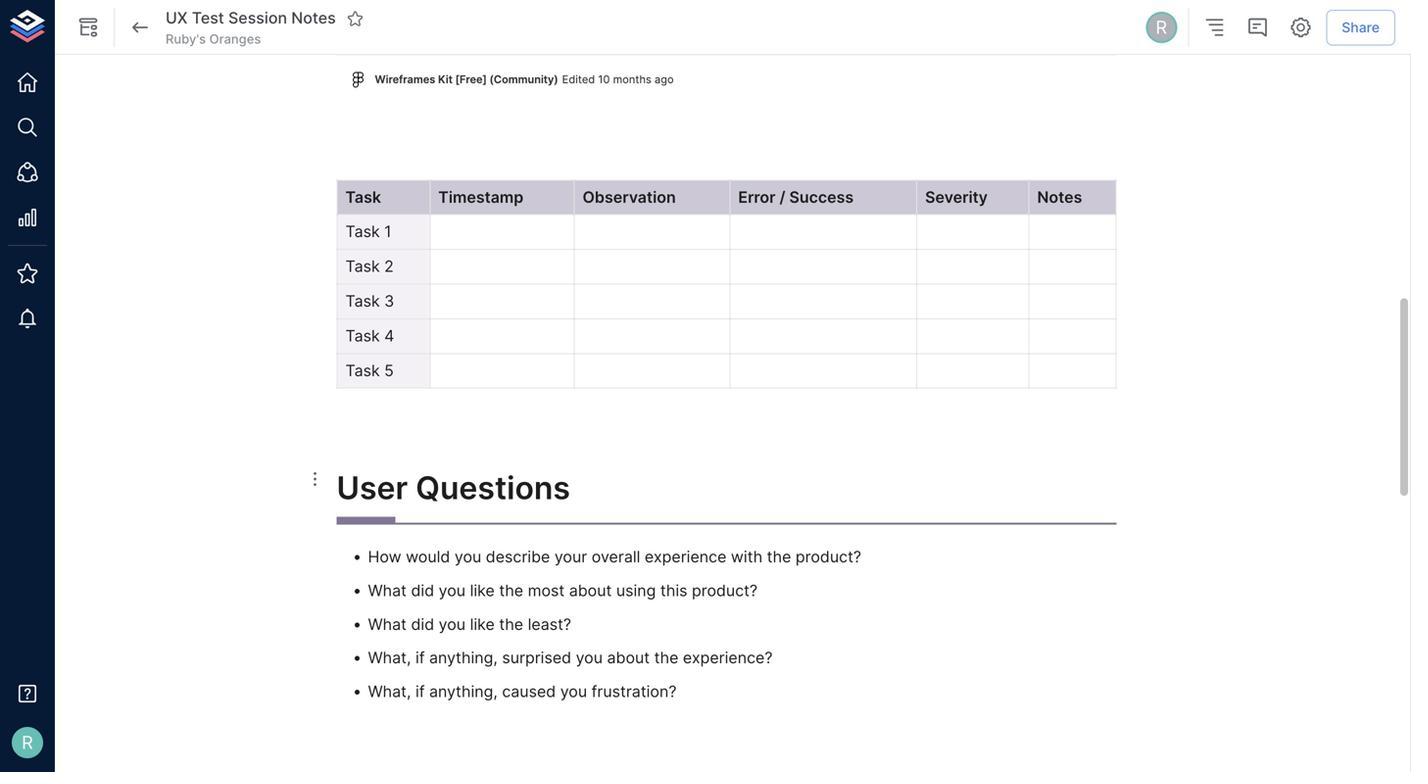 Task type: vqa. For each thing, say whether or not it's contained in the screenshot.
leftmost product?
yes



Task type: locate. For each thing, give the bounding box(es) containing it.
1 task from the top
[[346, 188, 381, 207]]

3 task from the top
[[346, 257, 380, 276]]

anything, down what did you like the least?
[[429, 649, 498, 668]]

like up what did you like the least?
[[470, 581, 495, 600]]

product?
[[796, 548, 862, 567], [692, 581, 758, 600]]

2 if from the top
[[416, 682, 425, 702]]

2 what, from the top
[[368, 682, 411, 702]]

0 vertical spatial like
[[470, 581, 495, 600]]

0 vertical spatial did
[[411, 581, 434, 600]]

0 horizontal spatial r button
[[6, 722, 49, 765]]

/
[[780, 188, 786, 207]]

0 vertical spatial what
[[368, 581, 407, 600]]

anything,
[[429, 649, 498, 668], [429, 682, 498, 702]]

what,
[[368, 649, 411, 668], [368, 682, 411, 702]]

frustration?
[[592, 682, 677, 702]]

like for least?
[[470, 615, 495, 634]]

1 anything, from the top
[[429, 649, 498, 668]]

1 vertical spatial did
[[411, 615, 434, 634]]

task left 5
[[346, 361, 380, 380]]

success
[[790, 188, 854, 207]]

1 vertical spatial r button
[[6, 722, 49, 765]]

the up frustration?
[[655, 649, 679, 668]]

task for task 3
[[346, 292, 380, 311]]

this
[[661, 581, 688, 600]]

0 vertical spatial anything,
[[429, 649, 498, 668]]

ruby's
[[166, 31, 206, 46]]

settings image
[[1289, 16, 1313, 39]]

1 like from the top
[[470, 581, 495, 600]]

1 vertical spatial product?
[[692, 581, 758, 600]]

about down the your
[[569, 581, 612, 600]]

task up task 1
[[346, 188, 381, 207]]

notes
[[291, 9, 336, 28], [1038, 188, 1083, 207]]

what
[[368, 581, 407, 600], [368, 615, 407, 634]]

0 horizontal spatial product?
[[692, 581, 758, 600]]

0 vertical spatial what,
[[368, 649, 411, 668]]

favorite image
[[347, 10, 364, 27]]

task left 3
[[346, 292, 380, 311]]

task
[[346, 188, 381, 207], [346, 222, 380, 241], [346, 257, 380, 276], [346, 292, 380, 311], [346, 326, 380, 345], [346, 361, 380, 380]]

like left least?
[[470, 615, 495, 634]]

1 what, from the top
[[368, 649, 411, 668]]

1 vertical spatial like
[[470, 615, 495, 634]]

error / success
[[739, 188, 854, 207]]

2 what from the top
[[368, 615, 407, 634]]

the right with on the bottom
[[767, 548, 792, 567]]

how
[[368, 548, 402, 567]]

if
[[416, 649, 425, 668], [416, 682, 425, 702]]

1 horizontal spatial notes
[[1038, 188, 1083, 207]]

did
[[411, 581, 434, 600], [411, 615, 434, 634]]

you
[[455, 548, 482, 567], [439, 581, 466, 600], [439, 615, 466, 634], [576, 649, 603, 668], [560, 682, 587, 702]]

1
[[384, 222, 392, 241]]

0 vertical spatial product?
[[796, 548, 862, 567]]

1 horizontal spatial r
[[1156, 17, 1168, 38]]

what, if anything, surprised you about the experience?
[[368, 649, 773, 668]]

5 task from the top
[[346, 326, 380, 345]]

0 horizontal spatial notes
[[291, 9, 336, 28]]

you up what did you like the least?
[[439, 581, 466, 600]]

0 vertical spatial notes
[[291, 9, 336, 28]]

product? down with on the bottom
[[692, 581, 758, 600]]

task left 4
[[346, 326, 380, 345]]

task left 1
[[346, 222, 380, 241]]

task left 2
[[346, 257, 380, 276]]

you for what did you like the most about using this product?
[[439, 581, 466, 600]]

task for task
[[346, 188, 381, 207]]

0 horizontal spatial r
[[22, 732, 33, 754]]

product? right with on the bottom
[[796, 548, 862, 567]]

task 4
[[346, 326, 395, 345]]

describe
[[486, 548, 550, 567]]

what, for what, if anything, caused you frustration?
[[368, 682, 411, 702]]

about
[[569, 581, 612, 600], [607, 649, 650, 668]]

1 vertical spatial anything,
[[429, 682, 498, 702]]

3
[[384, 292, 394, 311]]

you down would
[[439, 615, 466, 634]]

show wiki image
[[76, 16, 100, 39]]

2 did from the top
[[411, 615, 434, 634]]

1 what from the top
[[368, 581, 407, 600]]

1 vertical spatial r
[[22, 732, 33, 754]]

like for most
[[470, 581, 495, 600]]

the down describe
[[499, 581, 524, 600]]

what did you like the least?
[[368, 615, 572, 634]]

the
[[767, 548, 792, 567], [499, 581, 524, 600], [499, 615, 524, 634], [655, 649, 679, 668]]

4 task from the top
[[346, 292, 380, 311]]

you right would
[[455, 548, 482, 567]]

2 task from the top
[[346, 222, 380, 241]]

2 anything, from the top
[[429, 682, 498, 702]]

1 vertical spatial notes
[[1038, 188, 1083, 207]]

anything, left caused
[[429, 682, 498, 702]]

r
[[1156, 17, 1168, 38], [22, 732, 33, 754]]

what did you like the most about using this product?
[[368, 581, 758, 600]]

ux
[[166, 9, 188, 28]]

0 vertical spatial r
[[1156, 17, 1168, 38]]

1 vertical spatial what,
[[368, 682, 411, 702]]

1 did from the top
[[411, 581, 434, 600]]

1 horizontal spatial product?
[[796, 548, 862, 567]]

timestamp
[[439, 188, 524, 207]]

4
[[384, 326, 395, 345]]

0 vertical spatial r button
[[1143, 9, 1181, 46]]

using
[[617, 581, 656, 600]]

2
[[384, 257, 394, 276]]

what for what did you like the least?
[[368, 615, 407, 634]]

1 if from the top
[[416, 649, 425, 668]]

like
[[470, 581, 495, 600], [470, 615, 495, 634]]

how would you describe your overall experience with the product?
[[368, 548, 862, 567]]

6 task from the top
[[346, 361, 380, 380]]

questions
[[416, 469, 571, 507]]

about up frustration?
[[607, 649, 650, 668]]

r button
[[1143, 9, 1181, 46], [6, 722, 49, 765]]

1 vertical spatial what
[[368, 615, 407, 634]]

if for what, if anything, caused you frustration?
[[416, 682, 425, 702]]

2 like from the top
[[470, 615, 495, 634]]

0 vertical spatial if
[[416, 649, 425, 668]]

1 vertical spatial if
[[416, 682, 425, 702]]

r for the leftmost r button
[[22, 732, 33, 754]]

table of contents image
[[1203, 16, 1227, 39]]



Task type: describe. For each thing, give the bounding box(es) containing it.
share
[[1342, 19, 1380, 36]]

task 1
[[346, 222, 392, 241]]

task for task 5
[[346, 361, 380, 380]]

did for what did you like the most about using this product?
[[411, 581, 434, 600]]

overall
[[592, 548, 641, 567]]

go back image
[[128, 16, 152, 39]]

your
[[555, 548, 587, 567]]

anything, for surprised
[[429, 649, 498, 668]]

the left least?
[[499, 615, 524, 634]]

you right surprised
[[576, 649, 603, 668]]

task 5
[[346, 361, 394, 380]]

r for the right r button
[[1156, 17, 1168, 38]]

if for what, if anything, surprised you about the experience?
[[416, 649, 425, 668]]

what for what did you like the most about using this product?
[[368, 581, 407, 600]]

comments image
[[1246, 16, 1270, 39]]

1 vertical spatial about
[[607, 649, 650, 668]]

ruby's oranges
[[166, 31, 261, 46]]

with
[[731, 548, 763, 567]]

experience
[[645, 548, 727, 567]]

experience?
[[683, 649, 773, 668]]

task for task 2
[[346, 257, 380, 276]]

task 3
[[346, 292, 394, 311]]

task 2
[[346, 257, 394, 276]]

product? for how would you describe your overall experience with the product?
[[796, 548, 862, 567]]

session
[[228, 9, 287, 28]]

caused
[[502, 682, 556, 702]]

you for what did you like the least?
[[439, 615, 466, 634]]

oranges
[[209, 31, 261, 46]]

user
[[337, 469, 408, 507]]

user questions
[[337, 469, 571, 507]]

error
[[739, 188, 776, 207]]

task for task 1
[[346, 222, 380, 241]]

you down what, if anything, surprised you about the experience?
[[560, 682, 587, 702]]

least?
[[528, 615, 572, 634]]

observation
[[583, 188, 676, 207]]

product? for what did you like the most about using this product?
[[692, 581, 758, 600]]

anything, for caused
[[429, 682, 498, 702]]

share button
[[1327, 10, 1396, 45]]

ux test session notes
[[166, 9, 336, 28]]

5
[[384, 361, 394, 380]]

did for what did you like the least?
[[411, 615, 434, 634]]

you for how would you describe your overall experience with the product?
[[455, 548, 482, 567]]

task for task 4
[[346, 326, 380, 345]]

what, if anything, caused you frustration?
[[368, 682, 677, 702]]

test
[[192, 9, 224, 28]]

what, for what, if anything, surprised you about the experience?
[[368, 649, 411, 668]]

1 horizontal spatial r button
[[1143, 9, 1181, 46]]

surprised
[[502, 649, 572, 668]]

0 vertical spatial about
[[569, 581, 612, 600]]

severity
[[926, 188, 988, 207]]

most
[[528, 581, 565, 600]]

would
[[406, 548, 450, 567]]

ruby's oranges link
[[166, 30, 261, 48]]



